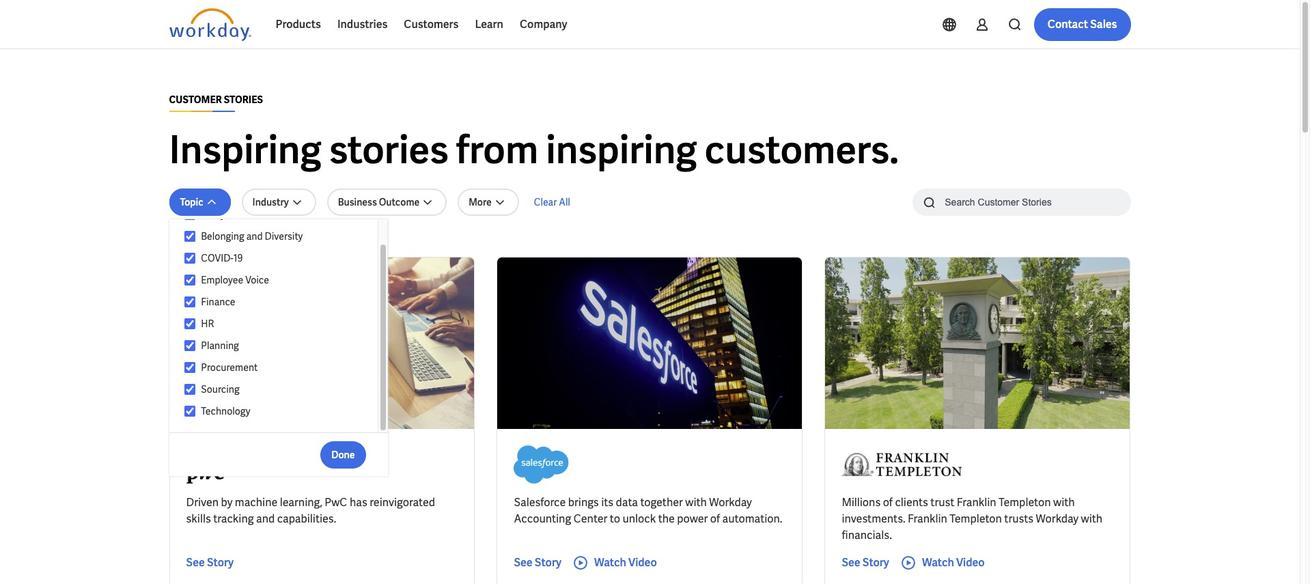 Task type: locate. For each thing, give the bounding box(es) containing it.
1 watch from the left
[[594, 555, 626, 570]]

templeton down trust
[[950, 512, 1002, 526]]

video down millions of clients trust franklin templeton with investments. franklin templeton trusts workday with financials.
[[956, 555, 985, 570]]

industry button
[[242, 189, 316, 216]]

3 see from the left
[[842, 555, 860, 570]]

employee voice link
[[196, 272, 364, 288]]

reinvigorated
[[370, 495, 435, 510]]

and
[[246, 230, 263, 242], [256, 512, 275, 526]]

workday right trusts
[[1036, 512, 1079, 526]]

finance link
[[196, 294, 364, 310]]

and left diversity at the top of the page
[[246, 230, 263, 242]]

of right power
[[710, 512, 720, 526]]

1 horizontal spatial watch
[[922, 555, 954, 570]]

customer stories
[[169, 94, 263, 106]]

story down financials.
[[863, 555, 889, 570]]

0 vertical spatial and
[[246, 230, 263, 242]]

1 horizontal spatial see story link
[[514, 555, 561, 571]]

1 horizontal spatial see story
[[514, 555, 561, 570]]

power
[[677, 512, 708, 526]]

see down financials.
[[842, 555, 860, 570]]

and down machine
[[256, 512, 275, 526]]

go to the homepage image
[[169, 8, 251, 41]]

1 horizontal spatial with
[[1053, 495, 1075, 510]]

with inside "salesforce brings its data together with workday accounting center to unlock the power of automation."
[[685, 495, 707, 510]]

see story link down accounting
[[514, 555, 561, 571]]

of up investments.
[[883, 495, 893, 510]]

clear all
[[534, 196, 570, 208]]

watch video link
[[572, 555, 657, 571], [900, 555, 985, 571]]

2 see story from the left
[[514, 555, 561, 570]]

story for salesforce brings its data together with workday accounting center to unlock the power of automation.
[[535, 555, 561, 570]]

see down accounting
[[514, 555, 533, 570]]

outcome
[[379, 196, 420, 208]]

workday inside millions of clients trust franklin templeton with investments. franklin templeton trusts workday with financials.
[[1036, 512, 1079, 526]]

see story down financials.
[[842, 555, 889, 570]]

see story link down the skills
[[186, 555, 234, 571]]

2 story from the left
[[535, 555, 561, 570]]

see story link
[[186, 555, 234, 571], [514, 555, 561, 571], [842, 555, 889, 571]]

story down accounting
[[535, 555, 561, 570]]

franklin templeton companies, llc image
[[842, 445, 962, 484]]

customer
[[169, 94, 222, 106]]

1 horizontal spatial watch video link
[[900, 555, 985, 571]]

business
[[338, 196, 377, 208]]

see down the skills
[[186, 555, 205, 570]]

of inside "salesforce brings its data together with workday accounting center to unlock the power of automation."
[[710, 512, 720, 526]]

562 results
[[169, 234, 219, 247]]

learn button
[[467, 8, 512, 41]]

stories
[[224, 94, 263, 106]]

done button
[[321, 441, 366, 468]]

2 horizontal spatial with
[[1081, 512, 1103, 526]]

watch down millions of clients trust franklin templeton with investments. franklin templeton trusts workday with financials.
[[922, 555, 954, 570]]

watch video link for franklin
[[900, 555, 985, 571]]

workday up automation.
[[709, 495, 752, 510]]

workday inside "salesforce brings its data together with workday accounting center to unlock the power of automation."
[[709, 495, 752, 510]]

see story down accounting
[[514, 555, 561, 570]]

data
[[616, 495, 638, 510]]

1 horizontal spatial of
[[883, 495, 893, 510]]

video down unlock
[[628, 555, 657, 570]]

industries button
[[329, 8, 396, 41]]

1 watch video link from the left
[[572, 555, 657, 571]]

0 horizontal spatial see story link
[[186, 555, 234, 571]]

1 vertical spatial franklin
[[908, 512, 947, 526]]

2 watch from the left
[[922, 555, 954, 570]]

2 watch video from the left
[[922, 555, 985, 570]]

franklin down trust
[[908, 512, 947, 526]]

the
[[658, 512, 675, 526]]

0 horizontal spatial workday
[[709, 495, 752, 510]]

topic button
[[169, 189, 231, 216]]

video
[[628, 555, 657, 570], [956, 555, 985, 570]]

industry
[[252, 196, 289, 208]]

0 horizontal spatial see story
[[186, 555, 234, 570]]

see for millions of clients trust franklin templeton with investments. franklin templeton trusts workday with financials.
[[842, 555, 860, 570]]

trusts
[[1004, 512, 1034, 526]]

1 video from the left
[[628, 555, 657, 570]]

2 video from the left
[[956, 555, 985, 570]]

1 watch video from the left
[[594, 555, 657, 570]]

3 see story link from the left
[[842, 555, 889, 571]]

franklin right trust
[[957, 495, 996, 510]]

automation.
[[722, 512, 782, 526]]

1 horizontal spatial workday
[[1036, 512, 1079, 526]]

see story
[[186, 555, 234, 570], [514, 555, 561, 570], [842, 555, 889, 570]]

0 horizontal spatial see
[[186, 555, 205, 570]]

salesforce.com image
[[514, 445, 569, 484]]

customers button
[[396, 8, 467, 41]]

2 see from the left
[[514, 555, 533, 570]]

of inside millions of clients trust franklin templeton with investments. franklin templeton trusts workday with financials.
[[883, 495, 893, 510]]

story for millions of clients trust franklin templeton with investments. franklin templeton trusts workday with financials.
[[863, 555, 889, 570]]

0 horizontal spatial with
[[685, 495, 707, 510]]

analytics link
[[196, 206, 364, 223]]

contact
[[1048, 17, 1088, 31]]

capabilities.
[[277, 512, 336, 526]]

1 vertical spatial of
[[710, 512, 720, 526]]

millions of clients trust franklin templeton with investments. franklin templeton trusts workday with financials.
[[842, 495, 1103, 542]]

from
[[456, 125, 538, 175]]

procurement link
[[196, 359, 364, 376]]

0 vertical spatial workday
[[709, 495, 752, 510]]

machine
[[235, 495, 278, 510]]

2 see story link from the left
[[514, 555, 561, 571]]

watch video for to
[[594, 555, 657, 570]]

investments.
[[842, 512, 906, 526]]

tracking
[[213, 512, 254, 526]]

workday
[[709, 495, 752, 510], [1036, 512, 1079, 526]]

inspiring
[[169, 125, 321, 175]]

watch down to
[[594, 555, 626, 570]]

diversity
[[265, 230, 303, 242]]

1 horizontal spatial watch video
[[922, 555, 985, 570]]

watch
[[594, 555, 626, 570], [922, 555, 954, 570]]

story down tracking
[[207, 555, 234, 570]]

1 vertical spatial and
[[256, 512, 275, 526]]

0 horizontal spatial watch
[[594, 555, 626, 570]]

industries
[[337, 17, 388, 31]]

1 see story from the left
[[186, 555, 234, 570]]

1 vertical spatial templeton
[[950, 512, 1002, 526]]

covid-19
[[201, 252, 243, 264]]

salesforce brings its data together with workday accounting center to unlock the power of automation.
[[514, 495, 782, 526]]

covid-
[[201, 252, 233, 264]]

watch video
[[594, 555, 657, 570], [922, 555, 985, 570]]

of
[[883, 495, 893, 510], [710, 512, 720, 526]]

2 horizontal spatial see
[[842, 555, 860, 570]]

2 horizontal spatial see story link
[[842, 555, 889, 571]]

financials.
[[842, 528, 892, 542]]

watch video down to
[[594, 555, 657, 570]]

2 watch video link from the left
[[900, 555, 985, 571]]

see story for salesforce brings its data together with workday accounting center to unlock the power of automation.
[[514, 555, 561, 570]]

trust
[[931, 495, 955, 510]]

0 horizontal spatial of
[[710, 512, 720, 526]]

3 story from the left
[[863, 555, 889, 570]]

more button
[[458, 189, 519, 216]]

1 horizontal spatial video
[[956, 555, 985, 570]]

products
[[276, 17, 321, 31]]

0 horizontal spatial watch video link
[[572, 555, 657, 571]]

inspiring stories from inspiring customers.
[[169, 125, 899, 175]]

watch video link down millions of clients trust franklin templeton with investments. franklin templeton trusts workday with financials.
[[900, 555, 985, 571]]

2 horizontal spatial see story
[[842, 555, 889, 570]]

analytics
[[201, 208, 241, 221]]

learning,
[[280, 495, 322, 510]]

1 horizontal spatial see
[[514, 555, 533, 570]]

see story down the skills
[[186, 555, 234, 570]]

0 horizontal spatial story
[[207, 555, 234, 570]]

with
[[685, 495, 707, 510], [1053, 495, 1075, 510], [1081, 512, 1103, 526]]

templeton
[[999, 495, 1051, 510], [950, 512, 1002, 526]]

franklin
[[957, 495, 996, 510], [908, 512, 947, 526]]

0 horizontal spatial video
[[628, 555, 657, 570]]

to
[[610, 512, 620, 526]]

1 see story link from the left
[[186, 555, 234, 571]]

watch for center
[[594, 555, 626, 570]]

results
[[187, 234, 219, 247]]

0 vertical spatial of
[[883, 495, 893, 510]]

accounting
[[514, 512, 571, 526]]

None checkbox
[[184, 252, 196, 264], [184, 274, 196, 286], [184, 296, 196, 308], [184, 405, 196, 417], [184, 252, 196, 264], [184, 274, 196, 286], [184, 296, 196, 308], [184, 405, 196, 417]]

watch video link down to
[[572, 555, 657, 571]]

sourcing
[[201, 383, 240, 396]]

None checkbox
[[184, 208, 196, 221], [184, 230, 196, 242], [184, 318, 196, 330], [184, 339, 196, 352], [184, 361, 196, 374], [184, 383, 196, 396], [184, 208, 196, 221], [184, 230, 196, 242], [184, 318, 196, 330], [184, 339, 196, 352], [184, 361, 196, 374], [184, 383, 196, 396]]

0 vertical spatial franklin
[[957, 495, 996, 510]]

2 horizontal spatial story
[[863, 555, 889, 570]]

employee
[[201, 274, 243, 286]]

sourcing link
[[196, 381, 364, 398]]

watch video for templeton
[[922, 555, 985, 570]]

driven by machine learning, pwc has reinvigorated skills tracking and capabilities.
[[186, 495, 435, 526]]

technology link
[[196, 403, 364, 419]]

0 horizontal spatial watch video
[[594, 555, 657, 570]]

1 horizontal spatial story
[[535, 555, 561, 570]]

0 horizontal spatial franklin
[[908, 512, 947, 526]]

3 see story from the left
[[842, 555, 889, 570]]

templeton up trusts
[[999, 495, 1051, 510]]

employee voice
[[201, 274, 269, 286]]

technology
[[201, 405, 250, 417]]

watch video link for center
[[572, 555, 657, 571]]

millions
[[842, 495, 881, 510]]

see story link down financials.
[[842, 555, 889, 571]]

562
[[169, 234, 185, 247]]

voice
[[245, 274, 269, 286]]

planning link
[[196, 337, 364, 354]]

1 vertical spatial workday
[[1036, 512, 1079, 526]]

its
[[601, 495, 614, 510]]

watch video down millions of clients trust franklin templeton with investments. franklin templeton trusts workday with financials.
[[922, 555, 985, 570]]



Task type: describe. For each thing, give the bounding box(es) containing it.
watch for franklin
[[922, 555, 954, 570]]

unlock
[[623, 512, 656, 526]]

together
[[640, 495, 683, 510]]

brings
[[568, 495, 599, 510]]

hr
[[201, 318, 214, 330]]

see story link for millions of clients trust franklin templeton with investments. franklin templeton trusts workday with financials.
[[842, 555, 889, 571]]

salesforce
[[514, 495, 566, 510]]

finance
[[201, 296, 235, 308]]

skills
[[186, 512, 211, 526]]

customers.
[[705, 125, 899, 175]]

1 see from the left
[[186, 555, 205, 570]]

0 vertical spatial templeton
[[999, 495, 1051, 510]]

clear all button
[[530, 189, 574, 216]]

more
[[469, 196, 492, 208]]

customers
[[404, 17, 459, 31]]

stories
[[329, 125, 449, 175]]

all
[[559, 196, 570, 208]]

clear
[[534, 196, 557, 208]]

has
[[350, 495, 367, 510]]

and inside driven by machine learning, pwc has reinvigorated skills tracking and capabilities.
[[256, 512, 275, 526]]

contact sales
[[1048, 17, 1117, 31]]

pwc
[[325, 495, 347, 510]]

video for to
[[628, 555, 657, 570]]

see for salesforce brings its data together with workday accounting center to unlock the power of automation.
[[514, 555, 533, 570]]

and inside 'link'
[[246, 230, 263, 242]]

procurement
[[201, 361, 258, 374]]

video for templeton
[[956, 555, 985, 570]]

contact sales link
[[1034, 8, 1131, 41]]

sales
[[1090, 17, 1117, 31]]

belonging
[[201, 230, 244, 242]]

inspiring
[[546, 125, 697, 175]]

belonging and diversity link
[[196, 228, 364, 245]]

by
[[221, 495, 233, 510]]

done
[[332, 448, 355, 461]]

topic
[[180, 196, 203, 208]]

business outcome
[[338, 196, 420, 208]]

company
[[520, 17, 567, 31]]

belonging and diversity
[[201, 230, 303, 242]]

learn
[[475, 17, 503, 31]]

products button
[[267, 8, 329, 41]]

business outcome button
[[327, 189, 447, 216]]

Search Customer Stories text field
[[937, 190, 1104, 214]]

1 story from the left
[[207, 555, 234, 570]]

clients
[[895, 495, 928, 510]]

covid-19 link
[[196, 250, 364, 266]]

hr link
[[196, 316, 364, 332]]

center
[[574, 512, 608, 526]]

planning
[[201, 339, 239, 352]]

pricewaterhousecoopers global licensing services corporation (pwc) image
[[186, 445, 236, 484]]

19
[[233, 252, 243, 264]]

1 horizontal spatial franklin
[[957, 495, 996, 510]]

company button
[[512, 8, 576, 41]]

driven
[[186, 495, 219, 510]]

see story for millions of clients trust franklin templeton with investments. franklin templeton trusts workday with financials.
[[842, 555, 889, 570]]

see story link for salesforce brings its data together with workday accounting center to unlock the power of automation.
[[514, 555, 561, 571]]



Task type: vqa. For each thing, say whether or not it's contained in the screenshot.
BY
yes



